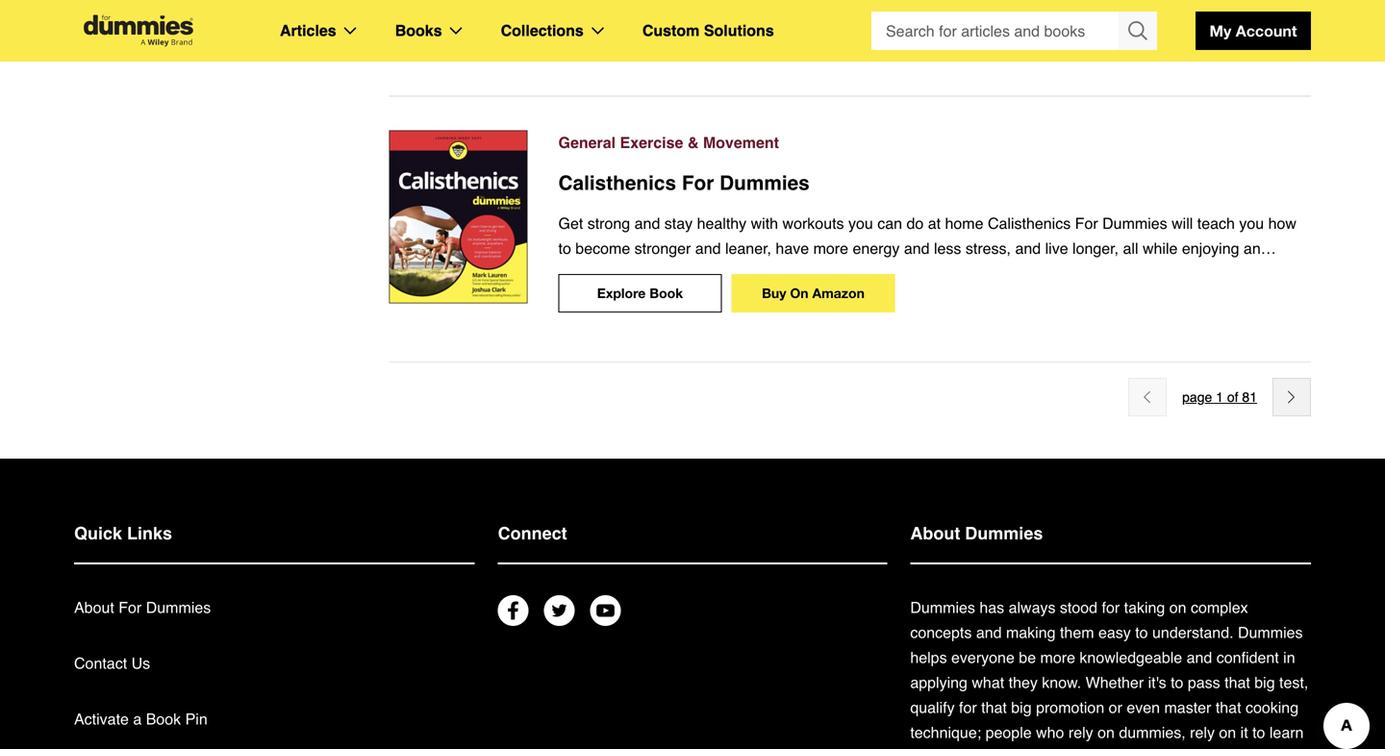 Task type: vqa. For each thing, say whether or not it's contained in the screenshot.
refine
no



Task type: describe. For each thing, give the bounding box(es) containing it.
links
[[127, 524, 172, 544]]

they
[[1009, 674, 1038, 692]]

page 1 of 81
[[1183, 390, 1258, 405]]

articles
[[280, 22, 336, 39]]

know.
[[1042, 674, 1082, 692]]

religion
[[109, 24, 157, 40]]

page 1 of 81 button
[[1183, 386, 1258, 409]]

us
[[131, 655, 150, 672]]

concepts
[[911, 624, 972, 642]]

cooking
[[1246, 699, 1299, 717]]

Search for articles and books text field
[[872, 12, 1121, 50]]

1 explore book link from the top
[[559, 8, 722, 47]]

0 vertical spatial &
[[161, 24, 170, 40]]

critical
[[936, 749, 980, 750]]

what
[[972, 674, 1005, 692]]

cookie consent banner dialog
[[0, 661, 1386, 750]]

open collections list image
[[592, 27, 604, 35]]

taking
[[1124, 599, 1166, 617]]

on for 1st buy on amazon link from the bottom
[[790, 285, 809, 301]]

master
[[1165, 699, 1212, 717]]

about dummies
[[911, 524, 1043, 544]]

0 horizontal spatial to
[[1136, 624, 1148, 642]]

for for calisthenics
[[682, 172, 714, 195]]

applying
[[911, 674, 968, 692]]

knowledgeable
[[1080, 649, 1183, 667]]

making
[[1006, 624, 1056, 642]]

of
[[1228, 390, 1239, 405]]

who
[[1036, 724, 1065, 742]]

2 explore book link from the top
[[559, 274, 722, 313]]

that down the what
[[982, 699, 1007, 717]]

& inside general exercise & movement link
[[688, 134, 699, 152]]

dummies,
[[1119, 724, 1186, 742]]

quick
[[74, 524, 122, 544]]

skills
[[984, 749, 1017, 750]]

2 vertical spatial book
[[146, 710, 181, 728]]

my account link
[[1196, 12, 1311, 50]]

dummies has always stood for taking on complex concepts and making them easy to understand. dummies helps everyone be more knowledgeable and confident in applying what they know. whether it's to pass that big test, qualify for that big promotion or even master that cooking technique; people who rely on dummies, rely on it to learn the critical skills and relevant information necessa
[[911, 599, 1309, 750]]

activate a book pin
[[74, 710, 208, 728]]

relevant
[[1052, 749, 1106, 750]]

2 buy on amazon link from the top
[[732, 274, 895, 313]]

dummies up concepts
[[911, 599, 976, 617]]

contact us
[[74, 655, 150, 672]]

0 vertical spatial and
[[976, 624, 1002, 642]]

test,
[[1280, 674, 1309, 692]]

technique;
[[911, 724, 982, 742]]

them
[[1060, 624, 1095, 642]]

2 vertical spatial and
[[1022, 749, 1047, 750]]

for for about
[[119, 599, 142, 617]]

custom
[[643, 22, 700, 39]]

solutions
[[704, 22, 774, 39]]

open book categories image
[[450, 27, 462, 35]]

collections
[[501, 22, 584, 39]]

stood
[[1060, 599, 1098, 617]]

about for dummies link
[[74, 599, 211, 617]]

my
[[1210, 22, 1232, 40]]

movement
[[703, 134, 779, 152]]

1 buy from the top
[[762, 19, 787, 35]]

explore book for 2nd explore book link from the top
[[597, 285, 683, 301]]

0 horizontal spatial on
[[1098, 724, 1115, 742]]

2 rely from the left
[[1190, 724, 1215, 742]]



Task type: locate. For each thing, give the bounding box(es) containing it.
for
[[682, 172, 714, 195], [119, 599, 142, 617]]

1 buy on amazon link from the top
[[732, 8, 895, 47]]

to
[[1136, 624, 1148, 642], [1171, 674, 1184, 692], [1253, 724, 1266, 742]]

rely down master
[[1190, 724, 1215, 742]]

on down or
[[1098, 724, 1115, 742]]

1 amazon from the top
[[813, 19, 865, 35]]

books
[[395, 22, 442, 39]]

2 buy from the top
[[762, 285, 787, 301]]

to right it
[[1253, 724, 1266, 742]]

book
[[650, 19, 683, 35], [650, 285, 683, 301], [146, 710, 181, 728]]

pin
[[185, 710, 208, 728]]

book image image for second buy on amazon link from the bottom of the page
[[389, 0, 528, 38]]

25
[[336, 24, 351, 40]]

0 horizontal spatial rely
[[1069, 724, 1094, 742]]

0 horizontal spatial and
[[976, 624, 1002, 642]]

dummies down movement
[[720, 172, 810, 195]]

dummies up in
[[1238, 624, 1303, 642]]

contact us link
[[74, 655, 150, 672]]

spirituality
[[174, 24, 236, 40]]

81
[[1243, 390, 1258, 405]]

big up cooking
[[1255, 674, 1275, 692]]

about for dummies
[[74, 599, 211, 617]]

1 explore book from the top
[[597, 19, 683, 35]]

1 vertical spatial buy
[[762, 285, 787, 301]]

general exercise & movement
[[559, 134, 779, 152]]

promotion
[[1036, 699, 1105, 717]]

big down the they
[[1012, 699, 1032, 717]]

1 horizontal spatial rely
[[1190, 724, 1215, 742]]

be
[[1019, 649, 1036, 667]]

1 horizontal spatial &
[[688, 134, 699, 152]]

1 explore from the top
[[597, 19, 646, 35]]

1 vertical spatial about
[[74, 599, 114, 617]]

page
[[1183, 390, 1213, 405]]

a
[[133, 710, 142, 728]]

and
[[976, 624, 1002, 642], [1187, 649, 1213, 667], [1022, 749, 1047, 750]]

on left it
[[1219, 724, 1237, 742]]

1 book image image from the top
[[389, 0, 528, 38]]

buy on amazon link
[[732, 8, 895, 47], [732, 274, 895, 313]]

whether
[[1086, 674, 1144, 692]]

1 buy on amazon from the top
[[762, 19, 865, 35]]

& right exercise
[[688, 134, 699, 152]]

1 vertical spatial big
[[1012, 699, 1032, 717]]

1 vertical spatial buy on amazon
[[762, 285, 865, 301]]

2 on from the top
[[790, 285, 809, 301]]

to down taking at the right bottom
[[1136, 624, 1148, 642]]

activate
[[74, 710, 129, 728]]

calisthenics for dummies
[[559, 172, 810, 195]]

2 explore from the top
[[597, 285, 646, 301]]

the
[[911, 749, 932, 750]]

0 horizontal spatial for
[[119, 599, 142, 617]]

0 vertical spatial about
[[911, 524, 961, 544]]

and up pass
[[1187, 649, 1213, 667]]

0 vertical spatial for
[[682, 172, 714, 195]]

1 vertical spatial for
[[959, 699, 977, 717]]

activate a book pin link
[[74, 710, 208, 728]]

0 vertical spatial book image image
[[389, 0, 528, 38]]

open article categories image
[[344, 27, 357, 35]]

on up the understand.
[[1170, 599, 1187, 617]]

2 book image image from the top
[[389, 131, 528, 304]]

big
[[1255, 674, 1275, 692], [1012, 699, 1032, 717]]

for up easy
[[1102, 599, 1120, 617]]

it's
[[1148, 674, 1167, 692]]

group
[[872, 12, 1157, 50]]

1 horizontal spatial for
[[1102, 599, 1120, 617]]

to right it's
[[1171, 674, 1184, 692]]

account
[[1236, 22, 1297, 40]]

complex
[[1191, 599, 1249, 617]]

that down confident
[[1225, 674, 1251, 692]]

buy
[[762, 19, 787, 35], [762, 285, 787, 301]]

and down who
[[1022, 749, 1047, 750]]

exercise
[[620, 134, 683, 152]]

for
[[1102, 599, 1120, 617], [959, 699, 977, 717]]

1 vertical spatial book image image
[[389, 131, 528, 304]]

for down general exercise & movement
[[682, 172, 714, 195]]

1 rely from the left
[[1069, 724, 1094, 742]]

1 vertical spatial on
[[790, 285, 809, 301]]

book image image for the calisthenics for dummies link
[[389, 131, 528, 304]]

1 horizontal spatial about
[[911, 524, 961, 544]]

it
[[1241, 724, 1249, 742]]

0 vertical spatial buy
[[762, 19, 787, 35]]

calisthenics for dummies link
[[559, 169, 1311, 198]]

people
[[986, 724, 1032, 742]]

logo image
[[74, 15, 203, 47]]

0 horizontal spatial big
[[1012, 699, 1032, 717]]

1 horizontal spatial for
[[682, 172, 714, 195]]

0 vertical spatial to
[[1136, 624, 1148, 642]]

or
[[1109, 699, 1123, 717]]

understand.
[[1153, 624, 1234, 642]]

book image image
[[389, 0, 528, 38], [389, 131, 528, 304]]

in
[[1284, 649, 1296, 667]]

that up it
[[1216, 699, 1242, 717]]

explore book
[[597, 19, 683, 35], [597, 285, 683, 301]]

0 vertical spatial amazon
[[813, 19, 865, 35]]

for up us
[[119, 599, 142, 617]]

& right religion
[[161, 24, 170, 40]]

on for second buy on amazon link from the bottom of the page
[[790, 19, 809, 35]]

1 vertical spatial for
[[119, 599, 142, 617]]

0 horizontal spatial for
[[959, 699, 977, 717]]

2 explore book from the top
[[597, 285, 683, 301]]

more
[[1041, 649, 1076, 667]]

rely up relevant
[[1069, 724, 1094, 742]]

amazon for second buy on amazon link from the bottom of the page
[[813, 19, 865, 35]]

amazon for 1st buy on amazon link from the bottom
[[813, 285, 865, 301]]

0 vertical spatial book
[[650, 19, 683, 35]]

custom solutions link
[[643, 18, 774, 43]]

confident
[[1217, 649, 1279, 667]]

0 horizontal spatial &
[[161, 24, 170, 40]]

my account
[[1210, 22, 1297, 40]]

has
[[980, 599, 1005, 617]]

1 on from the top
[[790, 19, 809, 35]]

1 vertical spatial explore
[[597, 285, 646, 301]]

1 vertical spatial explore book
[[597, 285, 683, 301]]

1
[[1216, 390, 1224, 405]]

general
[[559, 134, 616, 152]]

explore book for first explore book link from the top
[[597, 19, 683, 35]]

1 vertical spatial amazon
[[813, 285, 865, 301]]

about
[[911, 524, 961, 544], [74, 599, 114, 617]]

on
[[790, 19, 809, 35], [790, 285, 809, 301]]

1 vertical spatial explore book link
[[559, 274, 722, 313]]

1 horizontal spatial big
[[1255, 674, 1275, 692]]

buy on amazon for second buy on amazon link from the bottom of the page
[[762, 19, 865, 35]]

&
[[161, 24, 170, 40], [688, 134, 699, 152]]

1 vertical spatial book
[[650, 285, 683, 301]]

general exercise & movement link
[[559, 131, 1311, 156]]

about for about dummies
[[911, 524, 961, 544]]

1 vertical spatial and
[[1187, 649, 1213, 667]]

about for about for dummies
[[74, 599, 114, 617]]

1 horizontal spatial to
[[1171, 674, 1184, 692]]

quick links
[[74, 524, 172, 544]]

1 vertical spatial to
[[1171, 674, 1184, 692]]

1 horizontal spatial on
[[1170, 599, 1187, 617]]

custom solutions
[[643, 22, 774, 39]]

1 vertical spatial &
[[688, 134, 699, 152]]

buy on amazon
[[762, 19, 865, 35], [762, 285, 865, 301]]

0 vertical spatial explore
[[597, 19, 646, 35]]

always
[[1009, 599, 1056, 617]]

2 vertical spatial to
[[1253, 724, 1266, 742]]

pass
[[1188, 674, 1221, 692]]

qualify
[[911, 699, 955, 717]]

religion & spirituality
[[109, 24, 236, 40]]

calisthenics
[[559, 172, 676, 195]]

2 horizontal spatial to
[[1253, 724, 1266, 742]]

2 horizontal spatial on
[[1219, 724, 1237, 742]]

helps
[[911, 649, 947, 667]]

dummies up us
[[146, 599, 211, 617]]

0 vertical spatial buy on amazon link
[[732, 8, 895, 47]]

0 vertical spatial for
[[1102, 599, 1120, 617]]

everyone
[[952, 649, 1015, 667]]

amazon
[[813, 19, 865, 35], [813, 285, 865, 301]]

for down the what
[[959, 699, 977, 717]]

0 vertical spatial on
[[790, 19, 809, 35]]

0 vertical spatial big
[[1255, 674, 1275, 692]]

contact
[[74, 655, 127, 672]]

0 vertical spatial explore book link
[[559, 8, 722, 47]]

buy on amazon for 1st buy on amazon link from the bottom
[[762, 285, 865, 301]]

rely
[[1069, 724, 1094, 742], [1190, 724, 1215, 742]]

2 horizontal spatial and
[[1187, 649, 1213, 667]]

information
[[1111, 749, 1187, 750]]

dummies up the has
[[965, 524, 1043, 544]]

1 horizontal spatial and
[[1022, 749, 1047, 750]]

connect
[[498, 524, 567, 544]]

even
[[1127, 699, 1160, 717]]

learn
[[1270, 724, 1304, 742]]

1 vertical spatial buy on amazon link
[[732, 274, 895, 313]]

easy
[[1099, 624, 1131, 642]]

and down the has
[[976, 624, 1002, 642]]

0 horizontal spatial about
[[74, 599, 114, 617]]

0 vertical spatial buy on amazon
[[762, 19, 865, 35]]

2 amazon from the top
[[813, 285, 865, 301]]

dummies
[[720, 172, 810, 195], [965, 524, 1043, 544], [146, 599, 211, 617], [911, 599, 976, 617], [1238, 624, 1303, 642]]

0 vertical spatial explore book
[[597, 19, 683, 35]]

2 buy on amazon from the top
[[762, 285, 865, 301]]

that
[[1225, 674, 1251, 692], [982, 699, 1007, 717], [1216, 699, 1242, 717]]



